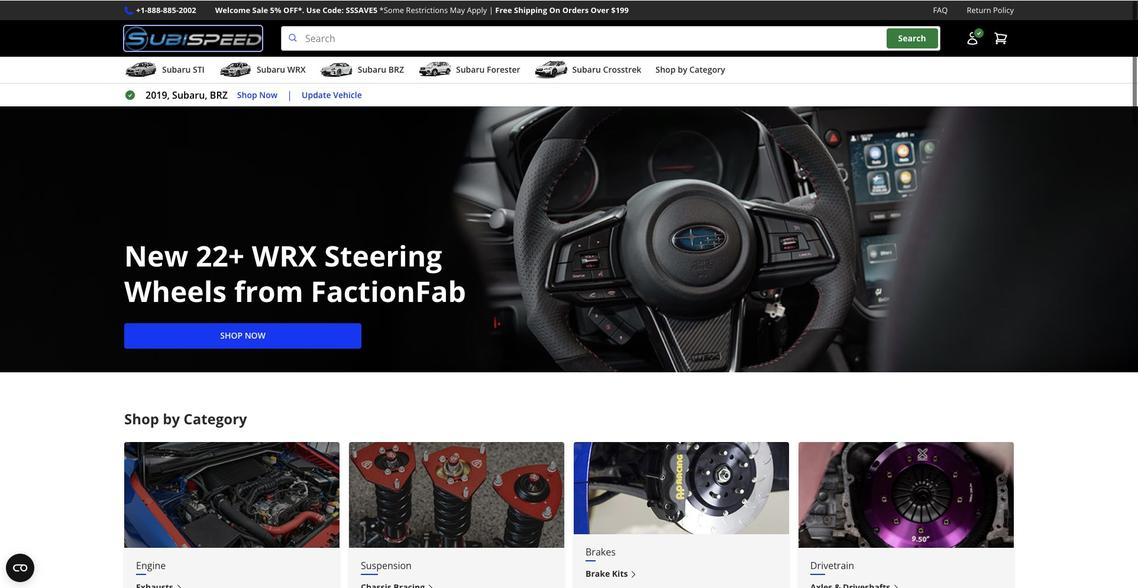 Task type: describe. For each thing, give the bounding box(es) containing it.
subaru sti button
[[124, 59, 205, 82]]

subaru wrx button
[[219, 59, 306, 82]]

engine image
[[124, 442, 340, 548]]

search button
[[886, 28, 938, 48]]

code:
[[322, 4, 344, 15]]

shop now link
[[124, 323, 361, 348]]

steering
[[324, 236, 442, 275]]

now
[[259, 89, 278, 100]]

sale
[[252, 4, 268, 15]]

brake kits
[[586, 568, 628, 579]]

suspension image
[[349, 442, 564, 548]]

search input field
[[281, 26, 940, 50]]

over
[[591, 4, 609, 15]]

now
[[245, 330, 266, 341]]

shop now
[[220, 330, 266, 341]]

new
[[124, 236, 188, 275]]

885-
[[163, 4, 179, 15]]

subaru for subaru crosstrek
[[572, 63, 601, 75]]

0 horizontal spatial shop by category
[[124, 409, 247, 428]]

return policy link
[[967, 4, 1014, 16]]

a subaru forester thumbnail image image
[[418, 60, 451, 78]]

subaru forester
[[456, 63, 520, 75]]

2002
[[179, 4, 196, 15]]

1 horizontal spatial shop
[[237, 89, 257, 100]]

subaru for subaru brz
[[358, 63, 386, 75]]

search
[[898, 32, 926, 43]]

use
[[306, 4, 320, 15]]

off*.
[[283, 4, 304, 15]]

0 vertical spatial shop by category
[[656, 63, 725, 75]]

suspension
[[361, 559, 412, 572]]

sti
[[193, 63, 205, 75]]

subaru crosstrek button
[[534, 59, 641, 82]]

free
[[495, 4, 512, 15]]

shop now
[[237, 89, 278, 100]]

forester
[[487, 63, 520, 75]]

$199
[[611, 4, 629, 15]]

category inside dropdown button
[[689, 63, 725, 75]]

subaru wrx
[[257, 63, 306, 75]]

0 horizontal spatial |
[[287, 88, 292, 101]]

wrx inside dropdown button
[[287, 63, 306, 75]]

subaru for subaru forester
[[456, 63, 485, 75]]

update
[[302, 89, 331, 100]]

brakes
[[586, 545, 616, 558]]

0 horizontal spatial brz
[[210, 88, 228, 101]]

wheels
[[124, 272, 227, 310]]

update vehicle button
[[302, 88, 362, 101]]

a subaru sti thumbnail image image
[[124, 60, 157, 78]]

faq link
[[933, 4, 948, 16]]

apply
[[467, 4, 487, 15]]

brakes image
[[574, 442, 789, 534]]

faq
[[933, 4, 948, 15]]

shop
[[220, 330, 243, 341]]

shipping
[[514, 4, 547, 15]]

crosstrek
[[603, 63, 641, 75]]

engine
[[136, 559, 166, 572]]



Task type: locate. For each thing, give the bounding box(es) containing it.
drivetrain
[[810, 559, 854, 572]]

a subaru brz thumbnail image image
[[320, 60, 353, 78]]

shop by category button
[[656, 59, 725, 82]]

|
[[489, 4, 493, 15], [287, 88, 292, 101]]

kits
[[612, 568, 628, 579]]

subaru forester button
[[418, 59, 520, 82]]

4 subaru from the left
[[456, 63, 485, 75]]

subaru
[[162, 63, 191, 75], [257, 63, 285, 75], [358, 63, 386, 75], [456, 63, 485, 75], [572, 63, 601, 75]]

22+
[[196, 236, 244, 275]]

button image
[[965, 31, 979, 45]]

by inside dropdown button
[[678, 63, 687, 75]]

wrx
[[287, 63, 306, 75], [252, 236, 317, 275]]

brz right subaru,
[[210, 88, 228, 101]]

+1-888-885-2002
[[136, 4, 196, 15]]

update vehicle
[[302, 89, 362, 100]]

1 vertical spatial category
[[184, 409, 247, 428]]

on
[[549, 4, 560, 15]]

+1-888-885-2002 link
[[136, 4, 196, 16]]

5%
[[270, 4, 281, 15]]

return
[[967, 4, 991, 15]]

shop now link
[[237, 88, 278, 101]]

subaru up now
[[257, 63, 285, 75]]

1 vertical spatial shop by category
[[124, 409, 247, 428]]

0 vertical spatial |
[[489, 4, 493, 15]]

brz left a subaru forester thumbnail image
[[388, 63, 404, 75]]

0 vertical spatial brz
[[388, 63, 404, 75]]

subaru brz button
[[320, 59, 404, 82]]

2019, subaru, brz
[[146, 88, 228, 101]]

brz inside dropdown button
[[388, 63, 404, 75]]

1 vertical spatial wrx
[[252, 236, 317, 275]]

1 vertical spatial shop
[[237, 89, 257, 100]]

subaru inside dropdown button
[[572, 63, 601, 75]]

sssave5
[[346, 4, 377, 15]]

subaru crosstrek
[[572, 63, 641, 75]]

brz
[[388, 63, 404, 75], [210, 88, 228, 101]]

1 horizontal spatial |
[[489, 4, 493, 15]]

welcome sale 5% off*. use code: sssave5 *some restrictions may apply | free shipping on orders over $199
[[215, 4, 629, 15]]

subaru,
[[172, 88, 207, 101]]

drivetrain image
[[798, 442, 1014, 548]]

subaru left crosstrek
[[572, 63, 601, 75]]

vehicle
[[333, 89, 362, 100]]

0 horizontal spatial shop
[[124, 409, 159, 428]]

subaru brz
[[358, 63, 404, 75]]

subaru left sti
[[162, 63, 191, 75]]

1 horizontal spatial category
[[689, 63, 725, 75]]

wrx inside new 22+ wrx steering wheels from factionfab
[[252, 236, 317, 275]]

shop inside dropdown button
[[656, 63, 676, 75]]

a subaru wrx thumbnail image image
[[219, 60, 252, 78]]

2 vertical spatial shop
[[124, 409, 159, 428]]

subispeed logo image
[[124, 26, 262, 50]]

0 vertical spatial category
[[689, 63, 725, 75]]

2 horizontal spatial shop
[[656, 63, 676, 75]]

shop by category
[[656, 63, 725, 75], [124, 409, 247, 428]]

policy
[[993, 4, 1014, 15]]

3 subaru from the left
[[358, 63, 386, 75]]

welcome
[[215, 4, 250, 15]]

1 vertical spatial |
[[287, 88, 292, 101]]

1 horizontal spatial by
[[678, 63, 687, 75]]

subaru for subaru wrx
[[257, 63, 285, 75]]

from
[[234, 272, 303, 310]]

orders
[[562, 4, 589, 15]]

a subaru crosstrek thumbnail image image
[[534, 60, 568, 78]]

0 vertical spatial shop
[[656, 63, 676, 75]]

+1-
[[136, 4, 147, 15]]

return policy
[[967, 4, 1014, 15]]

| left free
[[489, 4, 493, 15]]

0 vertical spatial by
[[678, 63, 687, 75]]

by
[[678, 63, 687, 75], [163, 409, 180, 428]]

2019,
[[146, 88, 170, 101]]

5 subaru from the left
[[572, 63, 601, 75]]

new 22+ wrx steering wheels from factionfab
[[124, 236, 466, 310]]

restrictions
[[406, 4, 448, 15]]

subaru for subaru sti
[[162, 63, 191, 75]]

2 subaru from the left
[[257, 63, 285, 75]]

category
[[689, 63, 725, 75], [184, 409, 247, 428]]

open widget image
[[6, 554, 34, 583]]

1 horizontal spatial brz
[[388, 63, 404, 75]]

0 horizontal spatial category
[[184, 409, 247, 428]]

brake kits link
[[586, 567, 777, 581]]

brake
[[586, 568, 610, 579]]

888-
[[147, 4, 163, 15]]

0 vertical spatial wrx
[[287, 63, 306, 75]]

0 horizontal spatial by
[[163, 409, 180, 428]]

subaru sti
[[162, 63, 205, 75]]

subaru up the vehicle
[[358, 63, 386, 75]]

1 vertical spatial brz
[[210, 88, 228, 101]]

*some
[[379, 4, 404, 15]]

may
[[450, 4, 465, 15]]

1 horizontal spatial shop by category
[[656, 63, 725, 75]]

factionfab
[[311, 272, 466, 310]]

shop
[[656, 63, 676, 75], [237, 89, 257, 100], [124, 409, 159, 428]]

| right now
[[287, 88, 292, 101]]

1 subaru from the left
[[162, 63, 191, 75]]

1 vertical spatial by
[[163, 409, 180, 428]]

subaru left forester at left
[[456, 63, 485, 75]]

steering wheel image
[[0, 106, 1138, 372]]



Task type: vqa. For each thing, say whether or not it's contained in the screenshot.
Select Year "icon"
no



